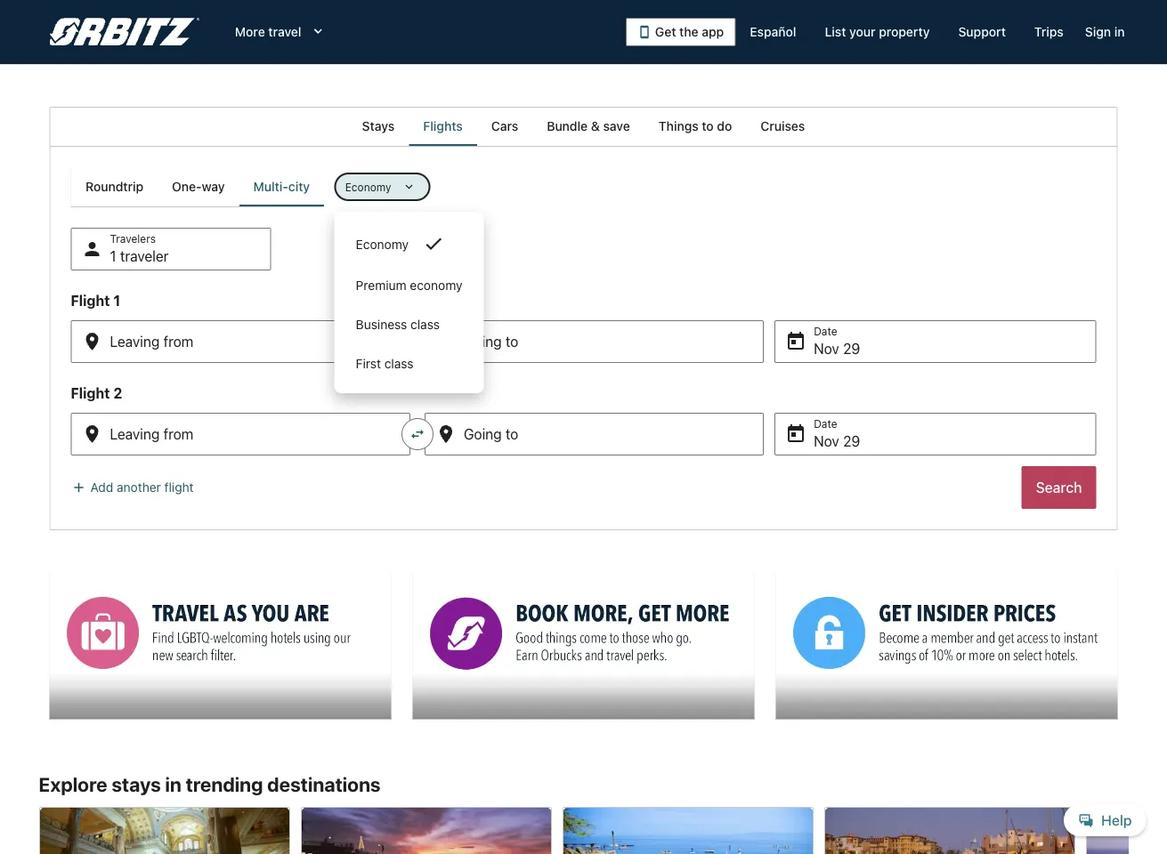 Task type: vqa. For each thing, say whether or not it's contained in the screenshot.
Add
yes



Task type: describe. For each thing, give the bounding box(es) containing it.
sign
[[1085, 24, 1111, 39]]

sign in
[[1085, 24, 1125, 39]]

more travel button
[[221, 16, 341, 48]]

add another flight
[[90, 480, 194, 495]]

flights
[[423, 119, 463, 134]]

travel
[[268, 24, 301, 39]]

add
[[90, 480, 113, 495]]

stays link
[[348, 107, 409, 146]]

business class button
[[334, 305, 484, 344]]

1 traveler
[[110, 248, 169, 265]]

things to do
[[659, 119, 732, 134]]

explore
[[39, 773, 107, 797]]

one-
[[172, 179, 201, 194]]

flight 2
[[71, 385, 122, 402]]

app
[[702, 24, 724, 39]]

first
[[356, 357, 381, 371]]

in inside 'main content'
[[165, 773, 182, 797]]

bundle & save link
[[533, 107, 644, 146]]

2
[[113, 385, 122, 402]]

first class
[[356, 357, 414, 371]]

destinations
[[267, 773, 381, 797]]

list
[[825, 24, 846, 39]]

get the app link
[[626, 18, 736, 46]]

premium
[[356, 278, 407, 293]]

orbitz logo image
[[49, 18, 199, 46]]

cruises
[[761, 119, 805, 134]]

medium image
[[71, 480, 87, 496]]

list your property link
[[811, 16, 944, 48]]

more travel
[[235, 24, 301, 39]]

more
[[235, 24, 265, 39]]

support link
[[944, 16, 1020, 48]]

do
[[717, 119, 732, 134]]

29 for 1
[[843, 341, 860, 357]]

trips
[[1035, 24, 1064, 39]]

class for business class
[[411, 317, 440, 332]]

flight 1
[[71, 292, 120, 309]]

cars link
[[477, 107, 533, 146]]

property
[[879, 24, 930, 39]]

español button
[[736, 16, 811, 48]]

another
[[117, 480, 161, 495]]

one-way
[[172, 179, 224, 194]]

one-way link
[[157, 167, 239, 207]]

explore stays in trending destinations
[[39, 773, 381, 797]]

save
[[603, 119, 630, 134]]

in inside dropdown button
[[1115, 24, 1125, 39]]

search button
[[1022, 467, 1096, 509]]

premium economy button
[[334, 265, 484, 305]]

economy for economy dropdown button
[[345, 181, 391, 193]]

nov for flight 1
[[814, 341, 840, 357]]

the
[[680, 24, 699, 39]]

economy button
[[334, 173, 430, 201]]



Task type: locate. For each thing, give the bounding box(es) containing it.
0 vertical spatial class
[[411, 317, 440, 332]]

things to do link
[[644, 107, 746, 146]]

sign in button
[[1078, 16, 1132, 48]]

class inside business class button
[[411, 317, 440, 332]]

roundtrip
[[85, 179, 143, 194]]

add another flight button
[[71, 480, 194, 496]]

1 vertical spatial nov
[[814, 433, 840, 450]]

flight
[[71, 292, 110, 309], [71, 385, 110, 402]]

nov
[[814, 341, 840, 357], [814, 433, 840, 450]]

premium economy
[[356, 278, 462, 293]]

list your property
[[825, 24, 930, 39]]

bundle
[[547, 119, 588, 134]]

0 vertical spatial nov 29 button
[[775, 321, 1096, 363]]

economy inside dropdown button
[[345, 181, 391, 193]]

class for first class
[[384, 357, 414, 371]]

swap origin and destination values image
[[409, 426, 425, 443]]

menu inside "explore stays in trending destinations" 'main content'
[[334, 223, 484, 383]]

economy down stays link
[[345, 181, 391, 193]]

1 nov 29 from the top
[[814, 341, 860, 357]]

class
[[411, 317, 440, 332], [384, 357, 414, 371]]

cruises link
[[746, 107, 819, 146]]

1 vertical spatial in
[[165, 773, 182, 797]]

class down economy
[[411, 317, 440, 332]]

1 29 from the top
[[843, 341, 860, 357]]

in
[[1115, 24, 1125, 39], [165, 773, 182, 797]]

menu containing economy
[[334, 223, 484, 383]]

1 nov 29 button from the top
[[775, 321, 1096, 363]]

1 horizontal spatial in
[[1115, 24, 1125, 39]]

in right stays
[[165, 773, 182, 797]]

29
[[843, 341, 860, 357], [843, 433, 860, 450]]

trips link
[[1020, 16, 1078, 48]]

0 vertical spatial flight
[[71, 292, 110, 309]]

economy
[[345, 181, 391, 193], [356, 237, 409, 252]]

1
[[110, 248, 116, 265], [113, 292, 120, 309]]

multi-city link
[[239, 167, 324, 207]]

tab list containing stays
[[49, 107, 1118, 146]]

0 vertical spatial economy
[[345, 181, 391, 193]]

trending
[[186, 773, 263, 797]]

business class
[[356, 317, 440, 332]]

explore stays in trending destinations main content
[[0, 107, 1167, 855]]

economy button
[[334, 223, 484, 265]]

economy for economy button
[[356, 237, 409, 252]]

things
[[659, 119, 699, 134]]

multi-city
[[253, 179, 310, 194]]

1 down 1 traveler
[[113, 292, 120, 309]]

0 vertical spatial in
[[1115, 24, 1125, 39]]

1 vertical spatial nov 29 button
[[775, 413, 1096, 456]]

1 left traveler
[[110, 248, 116, 265]]

1 vertical spatial nov 29
[[814, 433, 860, 450]]

flight down 1 traveler
[[71, 292, 110, 309]]

tab list containing roundtrip
[[71, 167, 324, 207]]

29 for 2
[[843, 433, 860, 450]]

1 vertical spatial 29
[[843, 433, 860, 450]]

business
[[356, 317, 407, 332]]

class right first
[[384, 357, 414, 371]]

0 vertical spatial tab list
[[49, 107, 1118, 146]]

0 horizontal spatial in
[[165, 773, 182, 797]]

multi-
[[253, 179, 288, 194]]

your
[[850, 24, 876, 39]]

0 vertical spatial nov 29
[[814, 341, 860, 357]]

class inside first class button
[[384, 357, 414, 371]]

nov 29 button for 2
[[775, 413, 1096, 456]]

nov 29 for flight 1
[[814, 341, 860, 357]]

2 nov 29 from the top
[[814, 433, 860, 450]]

flights link
[[409, 107, 477, 146]]

0 vertical spatial 1
[[110, 248, 116, 265]]

1 nov from the top
[[814, 341, 840, 357]]

1 vertical spatial economy
[[356, 237, 409, 252]]

support
[[958, 24, 1006, 39]]

1 vertical spatial tab list
[[71, 167, 324, 207]]

2 nov 29 button from the top
[[775, 413, 1096, 456]]

2 nov from the top
[[814, 433, 840, 450]]

stays
[[112, 773, 161, 797]]

economy
[[410, 278, 462, 293]]

flight for flight 2
[[71, 385, 110, 402]]

flight for flight 1
[[71, 292, 110, 309]]

nov 29
[[814, 341, 860, 357], [814, 433, 860, 450]]

roundtrip link
[[71, 167, 157, 207]]

get the app
[[655, 24, 724, 39]]

1 traveler button
[[71, 228, 271, 271]]

1 vertical spatial flight
[[71, 385, 110, 402]]

1 vertical spatial 1
[[113, 292, 120, 309]]

1 inside dropdown button
[[110, 248, 116, 265]]

tab list
[[49, 107, 1118, 146], [71, 167, 324, 207]]

download the app button image
[[637, 25, 652, 39]]

nov 29 for flight 2
[[814, 433, 860, 450]]

way
[[201, 179, 224, 194]]

bundle & save
[[547, 119, 630, 134]]

tab list for explore stays in trending destinations
[[49, 107, 1118, 146]]

first class button
[[334, 344, 484, 383]]

nov 29 button for 1
[[775, 321, 1096, 363]]

0 vertical spatial nov
[[814, 341, 840, 357]]

in right sign
[[1115, 24, 1125, 39]]

&
[[591, 119, 600, 134]]

to
[[702, 119, 714, 134]]

2 29 from the top
[[843, 433, 860, 450]]

menu
[[334, 223, 484, 383]]

traveler
[[120, 248, 169, 265]]

flight
[[164, 480, 194, 495]]

español
[[750, 24, 796, 39]]

tab list for flight 2
[[71, 167, 324, 207]]

cars
[[491, 119, 518, 134]]

stays
[[362, 119, 395, 134]]

1 flight from the top
[[71, 292, 110, 309]]

nov 29 button
[[775, 321, 1096, 363], [775, 413, 1096, 456]]

nov for flight 2
[[814, 433, 840, 450]]

search
[[1036, 479, 1082, 496]]

0 vertical spatial 29
[[843, 341, 860, 357]]

economy inside button
[[356, 237, 409, 252]]

2 flight from the top
[[71, 385, 110, 402]]

flight left '2'
[[71, 385, 110, 402]]

economy up the premium
[[356, 237, 409, 252]]

get
[[655, 24, 676, 39]]

city
[[288, 179, 310, 194]]

1 vertical spatial class
[[384, 357, 414, 371]]



